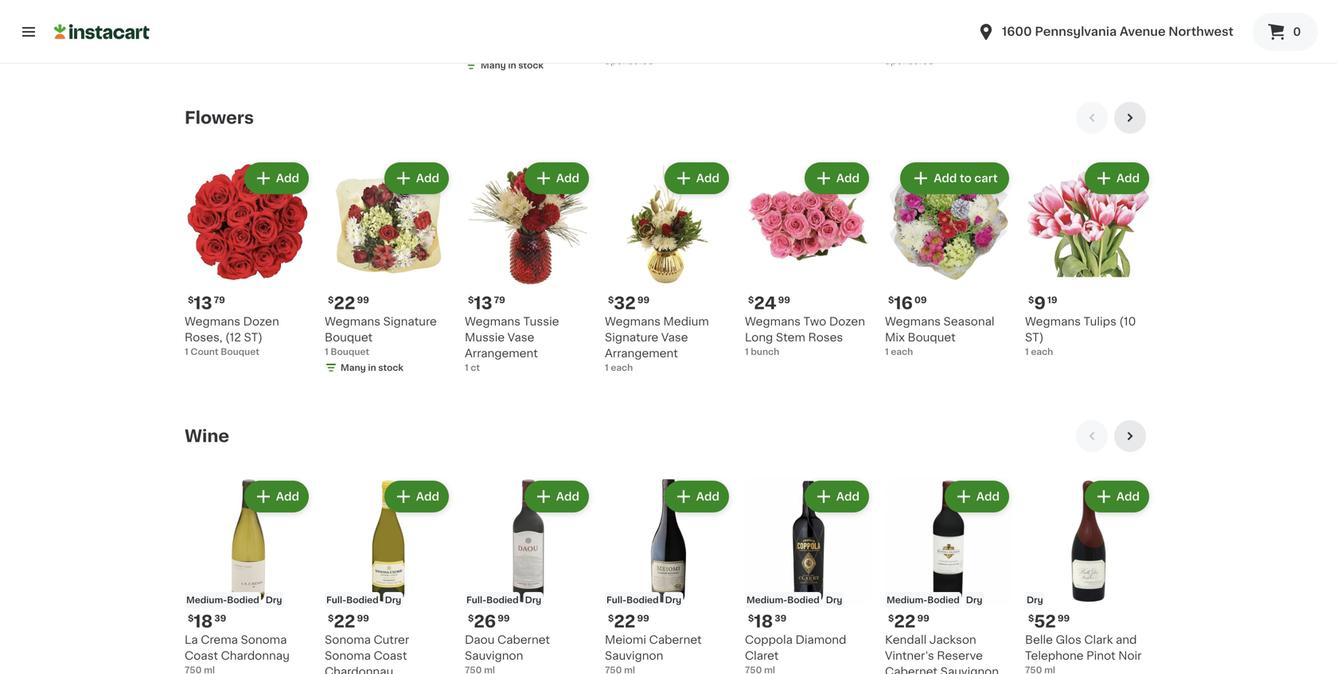 Task type: vqa. For each thing, say whether or not it's contained in the screenshot.
ncsl.org. link at the top of page
no



Task type: locate. For each thing, give the bounding box(es) containing it.
coast for 22
[[374, 651, 407, 662]]

1 inside the wegmans dozen roses, (12 st) 1 count bouquet
[[185, 348, 188, 356]]

cabernet inside daou cabernet sauvignon
[[498, 635, 550, 646]]

1 horizontal spatial stock
[[519, 61, 544, 70]]

0 horizontal spatial many
[[341, 363, 366, 372]]

1 dozen from the left
[[243, 316, 279, 327]]

0 horizontal spatial dozen
[[243, 316, 279, 327]]

vase down tussie
[[508, 332, 535, 343]]

1 horizontal spatial in
[[508, 61, 517, 70]]

add for wegmans dozen roses, (12 st)
[[276, 173, 299, 184]]

wegmans inside wegmans seasonal mix bouquet 1 each
[[886, 316, 941, 327]]

full-bodied dry
[[327, 596, 402, 605], [467, 596, 542, 605], [607, 596, 682, 605]]

bodied for meiomi
[[627, 596, 659, 605]]

1 bodied from the left
[[227, 596, 259, 605]]

glos
[[1056, 635, 1082, 646]]

6 bodied from the left
[[928, 596, 960, 605]]

$ 13 79 up the roses,
[[188, 295, 225, 312]]

0 horizontal spatial arrangement
[[465, 348, 538, 359]]

$ inside $ 32 99
[[608, 296, 614, 305]]

bouquet inside the wegmans dozen roses, (12 st) 1 count bouquet
[[221, 348, 260, 356]]

3 dry from the left
[[525, 596, 542, 605]]

full- for sonoma cutrer sonoma coast chardonnay
[[327, 596, 346, 605]]

$ 22 99 up sonoma cutrer sonoma coast chardonnay
[[328, 614, 369, 630]]

$ up the roses,
[[188, 296, 194, 305]]

39 up the coppola
[[775, 614, 787, 623]]

wegmans inside "wegmans medium signature vase arrangement 1 each"
[[605, 316, 661, 327]]

1 wegmans from the left
[[185, 316, 240, 327]]

squares,
[[1089, 13, 1138, 25]]

assorted
[[886, 29, 936, 41]]

add for daou cabernet sauvignon
[[556, 491, 580, 502]]

2 medium- from the left
[[747, 596, 788, 605]]

1 $ 18 39 from the left
[[188, 614, 226, 630]]

2 horizontal spatial cabernet
[[886, 666, 938, 675]]

wegmans inside wegmans signature bouquet 1 bouquet
[[325, 316, 381, 327]]

full-bodied dry up cutrer
[[327, 596, 402, 605]]

$ up "wegmans medium signature vase arrangement 1 each"
[[608, 296, 614, 305]]

2 vase from the left
[[662, 332, 688, 343]]

full-bodied dry for sonoma
[[327, 596, 402, 605]]

sauvignon inside meiomi cabernet sauvignon
[[605, 651, 664, 662]]

$ up long
[[749, 296, 754, 305]]

$ inside $ 16 09
[[889, 296, 895, 305]]

99 right 52
[[1058, 614, 1070, 623]]

1 $ 13 79 from the left
[[188, 295, 225, 312]]

0 vertical spatial in
[[508, 61, 517, 70]]

dry up la crema sonoma coast chardonnay
[[266, 596, 282, 605]]

0 horizontal spatial coast
[[185, 651, 218, 662]]

ghirardelli
[[1026, 0, 1083, 9]]

2 18 from the left
[[754, 614, 774, 630]]

0 horizontal spatial vase
[[508, 332, 535, 343]]

many in stock
[[481, 61, 544, 70], [341, 363, 404, 372]]

st) down 9
[[1026, 332, 1044, 343]]

$ inside $ 24 99
[[749, 296, 754, 305]]

chocolate,
[[1026, 13, 1087, 25]]

bodied inside product group
[[487, 596, 519, 605]]

flowers
[[185, 109, 254, 126]]

0 horizontal spatial many in stock
[[341, 363, 404, 372]]

$ 13 79 up mussie
[[468, 295, 506, 312]]

1 arrangement from the left
[[465, 348, 538, 359]]

18 up the la
[[194, 614, 213, 630]]

product group containing 26
[[465, 478, 592, 675]]

bouquet inside wegmans seasonal mix bouquet 1 each
[[908, 332, 956, 343]]

dry up meiomi cabernet sauvignon
[[665, 596, 682, 605]]

39 up the crema
[[214, 614, 226, 623]]

each down $ 9 19
[[1032, 348, 1054, 356]]

1 horizontal spatial vase
[[662, 332, 688, 343]]

full-bodied dry for daou
[[467, 596, 542, 605]]

wegmans inside the wegmans dozen roses, (12 st) 1 count bouquet
[[185, 316, 240, 327]]

coast inside la crema sonoma coast chardonnay
[[185, 651, 218, 662]]

1 full- from the left
[[327, 596, 346, 605]]

product group containing 9
[[1026, 159, 1153, 358]]

0 vertical spatial item carousel region
[[185, 102, 1153, 408]]

add button for wegmans two dozen long stem roses
[[807, 164, 868, 193]]

79 up mussie
[[494, 296, 506, 305]]

wegmans seasonal mix bouquet 1 each
[[886, 316, 995, 356]]

3 wegmans from the left
[[465, 316, 521, 327]]

1 inside wegmans signature bouquet 1 bouquet
[[325, 348, 329, 356]]

sponsored badge image
[[605, 57, 653, 66], [886, 57, 934, 66]]

$ inside $ 9 19
[[1029, 296, 1035, 305]]

99 right the 32
[[638, 296, 650, 305]]

crema
[[201, 635, 238, 646]]

1 vase from the left
[[508, 332, 535, 343]]

0 horizontal spatial in
[[368, 363, 376, 372]]

2 $ 18 39 from the left
[[749, 614, 787, 630]]

2 item carousel region from the top
[[185, 420, 1153, 675]]

0 vertical spatial stock
[[519, 61, 544, 70]]

medium- for la
[[186, 596, 227, 605]]

sauvignon
[[465, 651, 523, 662], [605, 651, 664, 662], [941, 666, 999, 675]]

each inside "wegmans medium signature vase arrangement 1 each"
[[611, 363, 633, 372]]

99 inside the $ 26 99
[[498, 614, 510, 623]]

1600 pennsylvania avenue northwest button
[[977, 10, 1234, 54]]

6 dry from the left
[[967, 596, 983, 605]]

16
[[895, 295, 913, 312]]

mix
[[886, 332, 905, 343]]

wegmans for medium
[[605, 316, 661, 327]]

5 bodied from the left
[[788, 596, 820, 605]]

1 horizontal spatial chardonnay
[[325, 666, 394, 675]]

add button for wegmans seasonal mix bouquet
[[947, 164, 1008, 193]]

1 79 from the left
[[214, 296, 225, 305]]

bodied up meiomi on the bottom left
[[627, 596, 659, 605]]

assortment
[[1026, 29, 1091, 41]]

1 horizontal spatial many
[[481, 61, 506, 70]]

sonoma inside la crema sonoma coast chardonnay
[[241, 635, 287, 646]]

tulips
[[1084, 316, 1117, 327]]

3 full- from the left
[[607, 596, 627, 605]]

ct
[[471, 363, 480, 372]]

13 for wegmans dozen roses, (12 st)
[[194, 295, 212, 312]]

vase for 32
[[662, 332, 688, 343]]

$ 22 99
[[328, 295, 369, 312], [328, 614, 369, 630], [608, 614, 650, 630], [889, 614, 930, 630]]

1 horizontal spatial arrangement
[[605, 348, 678, 359]]

99 up kendall on the right of page
[[918, 614, 930, 623]]

2 sponsored badge image from the left
[[886, 57, 934, 66]]

0 horizontal spatial sauvignon
[[465, 651, 523, 662]]

13 up mussie
[[474, 295, 493, 312]]

1 horizontal spatial each
[[891, 348, 914, 356]]

2 79 from the left
[[494, 296, 506, 305]]

1 18 from the left
[[194, 614, 213, 630]]

0 horizontal spatial stock
[[378, 363, 404, 372]]

4 wegmans from the left
[[605, 316, 661, 327]]

4 dry from the left
[[665, 596, 682, 605]]

2 bodied from the left
[[346, 596, 379, 605]]

add button for la crema sonoma coast chardonnay
[[246, 483, 307, 511]]

1 medium-bodied dry from the left
[[186, 596, 282, 605]]

wegmans inside wegmans two dozen long stem roses 1 bunch
[[745, 316, 801, 327]]

bouquet
[[325, 332, 373, 343], [908, 332, 956, 343], [221, 348, 260, 356], [331, 348, 370, 356]]

meiomi
[[605, 635, 647, 646]]

1 vertical spatial in
[[368, 363, 376, 372]]

0 horizontal spatial cabernet
[[498, 635, 550, 646]]

$ 22 99 up wegmans signature bouquet 1 bouquet
[[328, 295, 369, 312]]

3 bodied from the left
[[487, 596, 519, 605]]

99 for daou cabernet sauvignon
[[498, 614, 510, 623]]

cabernet down vintner's
[[886, 666, 938, 675]]

$ left 09
[[889, 296, 895, 305]]

bodied up the $ 26 99
[[487, 596, 519, 605]]

0 horizontal spatial each
[[611, 363, 633, 372]]

arrangement down $ 32 99
[[605, 348, 678, 359]]

19
[[1048, 296, 1058, 305]]

1 horizontal spatial medium-bodied dry
[[747, 596, 843, 605]]

add button for coppola diamond claret
[[807, 483, 868, 511]]

1 vertical spatial item carousel region
[[185, 420, 1153, 675]]

medium-bodied dry up the crema
[[186, 596, 282, 605]]

$ up the daou
[[468, 614, 474, 623]]

pennsylvania
[[1036, 26, 1117, 37]]

dozen inside wegmans two dozen long stem roses 1 bunch
[[830, 316, 866, 327]]

2 coast from the left
[[374, 651, 407, 662]]

daou cabernet sauvignon
[[465, 635, 550, 662]]

bodied up jackson
[[928, 596, 960, 605]]

wegmans inside wegmans tulips (10 st) 1 each
[[1026, 316, 1081, 327]]

many
[[481, 61, 506, 70], [341, 363, 366, 372]]

18 for la
[[194, 614, 213, 630]]

each inside wegmans seasonal mix bouquet 1 each
[[891, 348, 914, 356]]

13 for wegmans tussie mussie vase arrangement
[[474, 295, 493, 312]]

$ for wegmans two dozen long stem roses
[[749, 296, 754, 305]]

5 wegmans from the left
[[745, 316, 801, 327]]

7 wegmans from the left
[[1026, 316, 1081, 327]]

9
[[1035, 295, 1046, 312]]

vase inside the wegmans tussie mussie vase arrangement 1 ct
[[508, 332, 535, 343]]

wegmans for tulips
[[1026, 316, 1081, 327]]

$ for wegmans medium signature vase arrangement
[[608, 296, 614, 305]]

1 vertical spatial many
[[341, 363, 366, 372]]

chardonnay down the crema
[[221, 651, 290, 662]]

13 up the roses,
[[194, 295, 212, 312]]

22
[[334, 295, 356, 312], [334, 614, 356, 630], [614, 614, 636, 630], [895, 614, 916, 630]]

0 horizontal spatial medium-bodied dry
[[186, 596, 282, 605]]

cabernet right meiomi on the bottom left
[[650, 635, 702, 646]]

1 horizontal spatial 79
[[494, 296, 506, 305]]

22 up meiomi on the bottom left
[[614, 614, 636, 630]]

arrangement
[[465, 348, 538, 359], [605, 348, 678, 359]]

signature inside "wegmans medium signature vase arrangement 1 each"
[[605, 332, 659, 343]]

full-
[[327, 596, 346, 605], [467, 596, 487, 605], [607, 596, 627, 605]]

dry up cutrer
[[385, 596, 402, 605]]

2 arrangement from the left
[[605, 348, 678, 359]]

1
[[185, 348, 188, 356], [325, 348, 329, 356], [745, 348, 749, 356], [886, 348, 889, 356], [1026, 348, 1029, 356], [465, 363, 469, 372], [605, 363, 609, 372]]

wegmans two dozen long stem roses 1 bunch
[[745, 316, 866, 356]]

lindt
[[886, 0, 914, 9]]

99 inside $ 24 99
[[779, 296, 791, 305]]

add button
[[246, 164, 307, 193], [386, 164, 448, 193], [526, 164, 588, 193], [666, 164, 728, 193], [807, 164, 868, 193], [947, 164, 1008, 193], [1087, 164, 1148, 193], [246, 483, 307, 511], [386, 483, 448, 511], [526, 483, 588, 511], [666, 483, 728, 511], [807, 483, 868, 511], [947, 483, 1008, 511], [1087, 483, 1148, 511]]

many in stock button
[[465, 0, 592, 75]]

3 medium- from the left
[[887, 596, 928, 605]]

cabernet inside meiomi cabernet sauvignon
[[650, 635, 702, 646]]

1 horizontal spatial $ 18 39
[[749, 614, 787, 630]]

1 vertical spatial chardonnay
[[325, 666, 394, 675]]

$ left 19
[[1029, 296, 1035, 305]]

2 $ 13 79 from the left
[[468, 295, 506, 312]]

$ 22 99 up kendall on the right of page
[[889, 614, 930, 630]]

each
[[891, 348, 914, 356], [1032, 348, 1054, 356], [611, 363, 633, 372]]

0 horizontal spatial 39
[[214, 614, 226, 623]]

0 vertical spatial many in stock
[[481, 61, 544, 70]]

clark
[[1085, 635, 1114, 646]]

arrangement inside "wegmans medium signature vase arrangement 1 each"
[[605, 348, 678, 359]]

2 st) from the left
[[1026, 332, 1044, 343]]

1 horizontal spatial st)
[[1026, 332, 1044, 343]]

1 horizontal spatial sponsored badge image
[[886, 57, 934, 66]]

dry up daou cabernet sauvignon
[[525, 596, 542, 605]]

2 wegmans from the left
[[325, 316, 381, 327]]

1 inside wegmans seasonal mix bouquet 1 each
[[886, 348, 889, 356]]

full-bodied dry up meiomi on the bottom left
[[607, 596, 682, 605]]

0 horizontal spatial sponsored badge image
[[605, 57, 653, 66]]

39
[[214, 614, 226, 623], [775, 614, 787, 623]]

sauvignon inside daou cabernet sauvignon
[[465, 651, 523, 662]]

medium- up the coppola
[[747, 596, 788, 605]]

two
[[804, 316, 827, 327]]

coast for 18
[[185, 651, 218, 662]]

$ up sonoma cutrer sonoma coast chardonnay
[[328, 614, 334, 623]]

signature
[[383, 316, 437, 327], [605, 332, 659, 343]]

0 vertical spatial many
[[481, 61, 506, 70]]

add button for sonoma cutrer sonoma coast chardonnay
[[386, 483, 448, 511]]

7 dry from the left
[[1027, 596, 1044, 605]]

st)
[[244, 332, 263, 343], [1026, 332, 1044, 343]]

add button for meiomi cabernet sauvignon
[[666, 483, 728, 511]]

sauvignon down 'reserve'
[[941, 666, 999, 675]]

$ inside "$ 52 99"
[[1029, 614, 1035, 623]]

count
[[191, 348, 219, 356]]

0 horizontal spatial chardonnay
[[221, 651, 290, 662]]

2 dozen from the left
[[830, 316, 866, 327]]

22 up sonoma cutrer sonoma coast chardonnay
[[334, 614, 356, 630]]

3 full-bodied dry from the left
[[607, 596, 682, 605]]

2 horizontal spatial each
[[1032, 348, 1054, 356]]

22 up wegmans signature bouquet 1 bouquet
[[334, 295, 356, 312]]

$ for coppola diamond claret
[[749, 614, 754, 623]]

tussie
[[524, 316, 559, 327]]

sonoma
[[241, 635, 287, 646], [325, 635, 371, 646], [325, 651, 371, 662]]

2 horizontal spatial full-
[[607, 596, 627, 605]]

18
[[194, 614, 213, 630], [754, 614, 774, 630]]

arrangement inside the wegmans tussie mussie vase arrangement 1 ct
[[465, 348, 538, 359]]

1 vertical spatial signature
[[605, 332, 659, 343]]

$ for la crema sonoma coast chardonnay
[[188, 614, 194, 623]]

wegmans for tussie
[[465, 316, 521, 327]]

coast down the la
[[185, 651, 218, 662]]

$ 13 79 for wegmans dozen roses, (12 st)
[[188, 295, 225, 312]]

$ 9 19
[[1029, 295, 1058, 312]]

99 inside $ 32 99
[[638, 296, 650, 305]]

sauvignon down the daou
[[465, 651, 523, 662]]

1 item carousel region from the top
[[185, 102, 1153, 408]]

dry for la crema sonoma coast chardonnay
[[266, 596, 282, 605]]

1 dry from the left
[[266, 596, 282, 605]]

1 horizontal spatial many in stock
[[481, 61, 544, 70]]

2 horizontal spatial sauvignon
[[941, 666, 999, 675]]

medium- up the crema
[[186, 596, 227, 605]]

$ for wegmans signature bouquet
[[328, 296, 334, 305]]

0 horizontal spatial $ 13 79
[[188, 295, 225, 312]]

daou
[[465, 635, 495, 646]]

dry up 52
[[1027, 596, 1044, 605]]

la
[[185, 635, 198, 646]]

0 horizontal spatial full-
[[327, 596, 346, 605]]

2 full-bodied dry from the left
[[467, 596, 542, 605]]

5 dry from the left
[[826, 596, 843, 605]]

0 vertical spatial signature
[[383, 316, 437, 327]]

medium-bodied dry
[[186, 596, 282, 605], [747, 596, 843, 605], [887, 596, 983, 605]]

1 horizontal spatial signature
[[605, 332, 659, 343]]

3 medium-bodied dry from the left
[[887, 596, 983, 605]]

each down mix
[[891, 348, 914, 356]]

$ up wegmans signature bouquet 1 bouquet
[[328, 296, 334, 305]]

bodied for sonoma
[[346, 596, 379, 605]]

$ up the la
[[188, 614, 194, 623]]

dry for meiomi cabernet sauvignon
[[665, 596, 682, 605]]

add button for wegmans dozen roses, (12 st)
[[246, 164, 307, 193]]

99
[[357, 296, 369, 305], [638, 296, 650, 305], [779, 296, 791, 305], [357, 614, 369, 623], [498, 614, 510, 623], [637, 614, 650, 623], [918, 614, 930, 623], [1058, 614, 1070, 623]]

0 vertical spatial chardonnay
[[221, 651, 290, 662]]

2 horizontal spatial medium-
[[887, 596, 928, 605]]

coppola
[[745, 635, 793, 646]]

item carousel region
[[185, 102, 1153, 408], [185, 420, 1153, 675]]

1 horizontal spatial 13
[[474, 295, 493, 312]]

$ 22 99 up meiomi on the bottom left
[[608, 614, 650, 630]]

$ 18 39 up the coppola
[[749, 614, 787, 630]]

99 up sonoma cutrer sonoma coast chardonnay
[[357, 614, 369, 623]]

0 horizontal spatial 18
[[194, 614, 213, 630]]

1 horizontal spatial cabernet
[[650, 635, 702, 646]]

st) right (12
[[244, 332, 263, 343]]

bodied up cutrer
[[346, 596, 379, 605]]

2 dry from the left
[[385, 596, 402, 605]]

medium- up kendall on the right of page
[[887, 596, 928, 605]]

cabernet inside kendall jackson vintner's reserve cabernet sauvignon
[[886, 666, 938, 675]]

add button for wegmans tussie mussie vase arrangement
[[526, 164, 588, 193]]

13
[[194, 295, 212, 312], [474, 295, 493, 312]]

18 up the coppola
[[754, 614, 774, 630]]

add for belle glos clark and telephone pinot noir
[[1117, 491, 1140, 502]]

1 39 from the left
[[214, 614, 226, 623]]

$ up the coppola
[[749, 614, 754, 623]]

99 for sonoma cutrer sonoma coast chardonnay
[[357, 614, 369, 623]]

sonoma for 22
[[325, 651, 371, 662]]

2 horizontal spatial full-bodied dry
[[607, 596, 682, 605]]

medium-
[[186, 596, 227, 605], [747, 596, 788, 605], [887, 596, 928, 605]]

avenue
[[1120, 26, 1166, 37]]

dozen
[[243, 316, 279, 327], [830, 316, 866, 327]]

add for wegmans tulips (10 st)
[[1117, 173, 1140, 184]]

medium-bodied dry up the coppola
[[747, 596, 843, 605]]

2 full- from the left
[[467, 596, 487, 605]]

wegmans signature bouquet 1 bouquet
[[325, 316, 437, 356]]

$ for sonoma cutrer sonoma coast chardonnay
[[328, 614, 334, 623]]

0 horizontal spatial 79
[[214, 296, 225, 305]]

wegmans inside the wegmans tussie mussie vase arrangement 1 ct
[[465, 316, 521, 327]]

chardonnay inside la crema sonoma coast chardonnay
[[221, 651, 290, 662]]

99 up wegmans signature bouquet 1 bouquet
[[357, 296, 369, 305]]

1 horizontal spatial full-bodied dry
[[467, 596, 542, 605]]

1 horizontal spatial full-
[[467, 596, 487, 605]]

la crema sonoma coast chardonnay
[[185, 635, 290, 662]]

1 vertical spatial many in stock
[[341, 363, 404, 372]]

1 full-bodied dry from the left
[[327, 596, 402, 605]]

99 right 24
[[779, 296, 791, 305]]

chardonnay down cutrer
[[325, 666, 394, 675]]

99 right 26
[[498, 614, 510, 623]]

0 horizontal spatial signature
[[383, 316, 437, 327]]

1 st) from the left
[[244, 332, 263, 343]]

coast inside sonoma cutrer sonoma coast chardonnay
[[374, 651, 407, 662]]

full-bodied dry up the $ 26 99
[[467, 596, 542, 605]]

$ 18 39
[[188, 614, 226, 630], [749, 614, 787, 630]]

0 horizontal spatial $ 18 39
[[188, 614, 226, 630]]

add
[[276, 173, 299, 184], [416, 173, 440, 184], [556, 173, 580, 184], [697, 173, 720, 184], [837, 173, 860, 184], [977, 173, 1000, 184], [1117, 173, 1140, 184], [276, 491, 299, 502], [416, 491, 440, 502], [556, 491, 580, 502], [697, 491, 720, 502], [837, 491, 860, 502], [977, 491, 1000, 502], [1117, 491, 1140, 502]]

dry up jackson
[[967, 596, 983, 605]]

vase inside "wegmans medium signature vase arrangement 1 each"
[[662, 332, 688, 343]]

1 medium- from the left
[[186, 596, 227, 605]]

0 horizontal spatial st)
[[244, 332, 263, 343]]

1 horizontal spatial 39
[[775, 614, 787, 623]]

2 39 from the left
[[775, 614, 787, 623]]

$ up belle
[[1029, 614, 1035, 623]]

add button for daou cabernet sauvignon
[[526, 483, 588, 511]]

telephone
[[1026, 651, 1084, 662]]

99 inside "$ 52 99"
[[1058, 614, 1070, 623]]

1 horizontal spatial $ 13 79
[[468, 295, 506, 312]]

1 horizontal spatial sauvignon
[[605, 651, 664, 662]]

$ up kendall on the right of page
[[889, 614, 895, 623]]

each down the 32
[[611, 363, 633, 372]]

add for meiomi cabernet sauvignon
[[697, 491, 720, 502]]

1 coast from the left
[[185, 651, 218, 662]]

item carousel region containing wine
[[185, 420, 1153, 675]]

sauvignon inside kendall jackson vintner's reserve cabernet sauvignon
[[941, 666, 999, 675]]

0 horizontal spatial 13
[[194, 295, 212, 312]]

2 13 from the left
[[474, 295, 493, 312]]

chardonnay for 18
[[221, 651, 290, 662]]

add button for belle glos clark and telephone pinot noir
[[1087, 483, 1148, 511]]

2 medium-bodied dry from the left
[[747, 596, 843, 605]]

bodied up the crema
[[227, 596, 259, 605]]

seasonal
[[944, 316, 995, 327]]

6 wegmans from the left
[[886, 316, 941, 327]]

1 inside wegmans tulips (10 st) 1 each
[[1026, 348, 1029, 356]]

vase down 'medium'
[[662, 332, 688, 343]]

in
[[508, 61, 517, 70], [368, 363, 376, 372]]

arrangement down mussie
[[465, 348, 538, 359]]

bodied up diamond
[[788, 596, 820, 605]]

wegmans for seasonal
[[886, 316, 941, 327]]

medium-bodied dry up jackson
[[887, 596, 983, 605]]

stock
[[519, 61, 544, 70], [378, 363, 404, 372]]

full- up sonoma cutrer sonoma coast chardonnay
[[327, 596, 346, 605]]

bodied for la
[[227, 596, 259, 605]]

$ for wegmans tulips (10 st)
[[1029, 296, 1035, 305]]

wegmans tussie mussie vase arrangement 1 ct
[[465, 316, 559, 372]]

1 13 from the left
[[194, 295, 212, 312]]

$ 18 39 up the crema
[[188, 614, 226, 630]]

cabernet down the $ 26 99
[[498, 635, 550, 646]]

full- up meiomi on the bottom left
[[607, 596, 627, 605]]

$ inside the $ 26 99
[[468, 614, 474, 623]]

roses,
[[185, 332, 223, 343]]

1 horizontal spatial medium-
[[747, 596, 788, 605]]

chardonnay
[[221, 651, 290, 662], [325, 666, 394, 675]]

ghirardelli premium chocolate, squares, assortment button
[[1026, 0, 1153, 56]]

medium- for coppola
[[747, 596, 788, 605]]

99 for wegmans signature bouquet
[[357, 296, 369, 305]]

0 horizontal spatial full-bodied dry
[[327, 596, 402, 605]]

dry
[[266, 596, 282, 605], [385, 596, 402, 605], [525, 596, 542, 605], [665, 596, 682, 605], [826, 596, 843, 605], [967, 596, 983, 605], [1027, 596, 1044, 605]]

medium-bodied dry for diamond
[[747, 596, 843, 605]]

lindt lindor chocolate truffles, assorted
[[886, 0, 992, 41]]

99 up meiomi on the bottom left
[[637, 614, 650, 623]]

2 horizontal spatial medium-bodied dry
[[887, 596, 983, 605]]

add for la crema sonoma coast chardonnay
[[276, 491, 299, 502]]

dry up diamond
[[826, 596, 843, 605]]

coast down cutrer
[[374, 651, 407, 662]]

bodied
[[227, 596, 259, 605], [346, 596, 379, 605], [487, 596, 519, 605], [627, 596, 659, 605], [788, 596, 820, 605], [928, 596, 960, 605]]

vase for 13
[[508, 332, 535, 343]]

1 horizontal spatial coast
[[374, 651, 407, 662]]

1 inside "wegmans medium signature vase arrangement 1 each"
[[605, 363, 609, 372]]

79 up the wegmans dozen roses, (12 st) 1 count bouquet on the left of page
[[214, 296, 225, 305]]

4 bodied from the left
[[627, 596, 659, 605]]

add button for wegmans tulips (10 st)
[[1087, 164, 1148, 193]]

$ up meiomi on the bottom left
[[608, 614, 614, 623]]

cabernet for 22
[[650, 635, 702, 646]]

bunch
[[751, 348, 780, 356]]

chardonnay inside sonoma cutrer sonoma coast chardonnay
[[325, 666, 394, 675]]

sauvignon down meiomi on the bottom left
[[605, 651, 664, 662]]

full- up 26
[[467, 596, 487, 605]]

st) inside wegmans tulips (10 st) 1 each
[[1026, 332, 1044, 343]]

$ 26 99
[[468, 614, 510, 630]]

0 horizontal spatial medium-
[[186, 596, 227, 605]]

lindor
[[917, 0, 952, 9]]

1 horizontal spatial 18
[[754, 614, 774, 630]]

$
[[188, 296, 194, 305], [328, 296, 334, 305], [468, 296, 474, 305], [608, 296, 614, 305], [749, 296, 754, 305], [889, 296, 895, 305], [1029, 296, 1035, 305], [188, 614, 194, 623], [328, 614, 334, 623], [468, 614, 474, 623], [608, 614, 614, 623], [749, 614, 754, 623], [889, 614, 895, 623], [1029, 614, 1035, 623]]

each inside wegmans tulips (10 st) 1 each
[[1032, 348, 1054, 356]]

$ up mussie
[[468, 296, 474, 305]]

each for 16
[[891, 348, 914, 356]]

product group
[[886, 0, 1013, 70], [185, 159, 312, 358], [325, 159, 452, 377], [465, 159, 592, 374], [605, 159, 733, 374], [745, 159, 873, 358], [886, 159, 1013, 358], [1026, 159, 1153, 358], [185, 478, 312, 675], [325, 478, 452, 675], [465, 478, 592, 675], [605, 478, 733, 675], [745, 478, 873, 675], [886, 478, 1013, 675], [1026, 478, 1153, 675]]

arrangement for 13
[[465, 348, 538, 359]]

22 up kendall on the right of page
[[895, 614, 916, 630]]

1 horizontal spatial dozen
[[830, 316, 866, 327]]

$ for meiomi cabernet sauvignon
[[608, 614, 614, 623]]

sauvignon for 26
[[465, 651, 523, 662]]



Task type: describe. For each thing, give the bounding box(es) containing it.
32
[[614, 295, 636, 312]]

(12
[[225, 332, 241, 343]]

add for wegmans signature bouquet
[[416, 173, 440, 184]]

wegmans tulips (10 st) 1 each
[[1026, 316, 1137, 356]]

wine
[[185, 428, 229, 445]]

product group containing 24
[[745, 159, 873, 358]]

99 for wegmans medium signature vase arrangement
[[638, 296, 650, 305]]

18 for coppola
[[754, 614, 774, 630]]

medium-bodied dry for crema
[[186, 596, 282, 605]]

dry for sonoma cutrer sonoma coast chardonnay
[[385, 596, 402, 605]]

medium- for kendall
[[887, 596, 928, 605]]

bodied for daou
[[487, 596, 519, 605]]

sponsored badge image inside product group
[[886, 57, 934, 66]]

1 inside the wegmans tussie mussie vase arrangement 1 ct
[[465, 363, 469, 372]]

99 for meiomi cabernet sauvignon
[[637, 614, 650, 623]]

full- for daou cabernet sauvignon
[[467, 596, 487, 605]]

st) inside the wegmans dozen roses, (12 st) 1 count bouquet
[[244, 332, 263, 343]]

ghirardelli premium chocolate, squares, assortment
[[1026, 0, 1138, 41]]

wegmans medium signature vase arrangement 1 each
[[605, 316, 709, 372]]

full-bodied dry for meiomi
[[607, 596, 682, 605]]

$ for kendall jackson vintner's reserve cabernet sauvignon
[[889, 614, 895, 623]]

$ 52 99
[[1029, 614, 1070, 630]]

medium
[[664, 316, 709, 327]]

22 for wegmans signature bouquet
[[334, 295, 356, 312]]

wegmans for two
[[745, 316, 801, 327]]

$ 16 09
[[889, 295, 927, 312]]

$ for wegmans tussie mussie vase arrangement
[[468, 296, 474, 305]]

cutrer
[[374, 635, 409, 646]]

belle glos clark and telephone pinot noir
[[1026, 635, 1142, 662]]

dry for coppola diamond claret
[[826, 596, 843, 605]]

coppola diamond claret
[[745, 635, 847, 662]]

$ 18 39 for la
[[188, 614, 226, 630]]

add for coppola diamond claret
[[837, 491, 860, 502]]

meiomi cabernet sauvignon
[[605, 635, 702, 662]]

$ 32 99
[[608, 295, 650, 312]]

chocolate
[[886, 13, 944, 25]]

add for wegmans two dozen long stem roses
[[837, 173, 860, 184]]

instacart logo image
[[54, 22, 150, 41]]

jackson
[[930, 635, 977, 646]]

99 for kendall jackson vintner's reserve cabernet sauvignon
[[918, 614, 930, 623]]

22 for kendall jackson vintner's reserve cabernet sauvignon
[[895, 614, 916, 630]]

24
[[754, 295, 777, 312]]

22 for meiomi cabernet sauvignon
[[614, 614, 636, 630]]

claret
[[745, 651, 779, 662]]

79 for tussie
[[494, 296, 506, 305]]

$ 24 99
[[749, 295, 791, 312]]

add for wegmans tussie mussie vase arrangement
[[556, 173, 580, 184]]

39 for diamond
[[775, 614, 787, 623]]

$ for daou cabernet sauvignon
[[468, 614, 474, 623]]

medium-bodied dry for jackson
[[887, 596, 983, 605]]

many in stock inside "item carousel" region
[[341, 363, 404, 372]]

kendall
[[886, 635, 927, 646]]

noir
[[1119, 651, 1142, 662]]

1600
[[1002, 26, 1033, 37]]

product group containing lindt lindor chocolate truffles, assorted
[[886, 0, 1013, 70]]

0 button
[[1253, 13, 1319, 51]]

northwest
[[1169, 26, 1234, 37]]

1 inside wegmans two dozen long stem roses 1 bunch
[[745, 348, 749, 356]]

and
[[1116, 635, 1138, 646]]

mussie
[[465, 332, 505, 343]]

each for 9
[[1032, 348, 1054, 356]]

product group containing 52
[[1026, 478, 1153, 675]]

kendall jackson vintner's reserve cabernet sauvignon
[[886, 635, 999, 675]]

sonoma for 18
[[241, 635, 287, 646]]

wegmans dozen roses, (12 st) 1 count bouquet
[[185, 316, 279, 356]]

bodied for kendall
[[928, 596, 960, 605]]

99 for wegmans two dozen long stem roses
[[779, 296, 791, 305]]

many in stock inside button
[[481, 61, 544, 70]]

add button for kendall jackson vintner's reserve cabernet sauvignon
[[947, 483, 1008, 511]]

item carousel region containing flowers
[[185, 102, 1153, 408]]

dozen inside the wegmans dozen roses, (12 st) 1 count bouquet
[[243, 316, 279, 327]]

sauvignon for 22
[[605, 651, 664, 662]]

signature inside wegmans signature bouquet 1 bouquet
[[383, 316, 437, 327]]

0
[[1294, 26, 1302, 37]]

1 sponsored badge image from the left
[[605, 57, 653, 66]]

$ 22 99 for wegmans signature bouquet
[[328, 295, 369, 312]]

many inside button
[[481, 61, 506, 70]]

add button for wegmans medium signature vase arrangement
[[666, 164, 728, 193]]

52
[[1035, 614, 1057, 630]]

cabernet for 26
[[498, 635, 550, 646]]

79 for dozen
[[214, 296, 225, 305]]

reserve
[[937, 651, 983, 662]]

$ for wegmans dozen roses, (12 st)
[[188, 296, 194, 305]]

sonoma cutrer sonoma coast chardonnay
[[325, 635, 409, 675]]

1600 pennsylvania avenue northwest
[[1002, 26, 1234, 37]]

stock inside many in stock button
[[519, 61, 544, 70]]

$ for belle glos clark and telephone pinot noir
[[1029, 614, 1035, 623]]

vintner's
[[886, 651, 935, 662]]

add button for wegmans signature bouquet
[[386, 164, 448, 193]]

long
[[745, 332, 773, 343]]

diamond
[[796, 635, 847, 646]]

26
[[474, 614, 496, 630]]

belle
[[1026, 635, 1054, 646]]

roses
[[809, 332, 844, 343]]

truffles,
[[946, 13, 992, 25]]

stem
[[776, 332, 806, 343]]

99 for belle glos clark and telephone pinot noir
[[1058, 614, 1070, 623]]

add for sonoma cutrer sonoma coast chardonnay
[[416, 491, 440, 502]]

add for wegmans medium signature vase arrangement
[[697, 173, 720, 184]]

premium
[[1086, 0, 1136, 9]]

$ 18 39 for coppola
[[749, 614, 787, 630]]

$ for wegmans seasonal mix bouquet
[[889, 296, 895, 305]]

$ 22 99 for sonoma cutrer sonoma coast chardonnay
[[328, 614, 369, 630]]

1 vertical spatial stock
[[378, 363, 404, 372]]

dry for daou cabernet sauvignon
[[525, 596, 542, 605]]

39 for crema
[[214, 614, 226, 623]]

22 for sonoma cutrer sonoma coast chardonnay
[[334, 614, 356, 630]]

$ 22 99 for kendall jackson vintner's reserve cabernet sauvignon
[[889, 614, 930, 630]]

many inside "item carousel" region
[[341, 363, 366, 372]]

$ 13 79 for wegmans tussie mussie vase arrangement
[[468, 295, 506, 312]]

dry for kendall jackson vintner's reserve cabernet sauvignon
[[967, 596, 983, 605]]

product group containing 16
[[886, 159, 1013, 358]]

chardonnay for 22
[[325, 666, 394, 675]]

add for kendall jackson vintner's reserve cabernet sauvignon
[[977, 491, 1000, 502]]

product group containing 32
[[605, 159, 733, 374]]

full- for meiomi cabernet sauvignon
[[607, 596, 627, 605]]

09
[[915, 296, 927, 305]]

wegmans for signature
[[325, 316, 381, 327]]

arrangement for 32
[[605, 348, 678, 359]]

wegmans for dozen
[[185, 316, 240, 327]]

lindt lindor chocolate truffles, assorted button
[[886, 0, 1013, 56]]

(10
[[1120, 316, 1137, 327]]

in inside button
[[508, 61, 517, 70]]

add for wegmans seasonal mix bouquet
[[977, 173, 1000, 184]]

$ 22 99 for meiomi cabernet sauvignon
[[608, 614, 650, 630]]

pinot
[[1087, 651, 1116, 662]]



